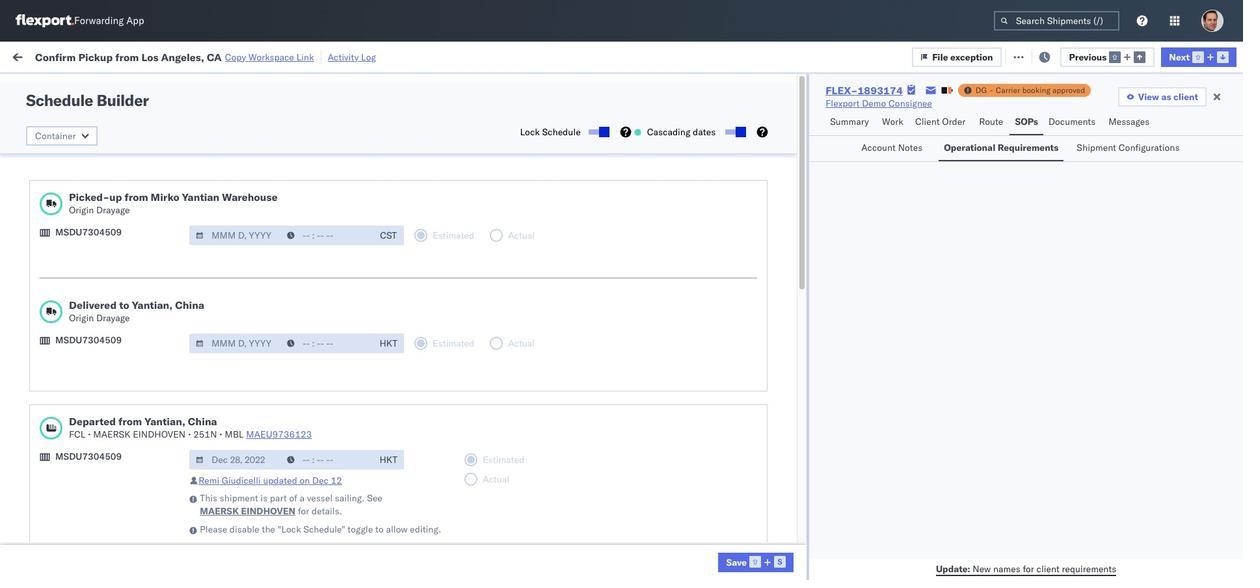 Task type: describe. For each thing, give the bounding box(es) containing it.
route
[[980, 116, 1004, 128]]

container numbers button
[[836, 98, 912, 122]]

angeles, inside confirm pickup from los angeles, ca link
[[134, 314, 170, 326]]

ca for second schedule pickup from los angeles, ca button from the bottom
[[178, 257, 190, 268]]

1 appointment from the top
[[107, 171, 160, 183]]

client inside button
[[1174, 91, 1199, 103]]

251n
[[193, 429, 217, 441]]

please
[[200, 524, 227, 536]]

1 schedule delivery appointment link from the top
[[30, 170, 160, 183]]

sops
[[1016, 116, 1039, 128]]

netherlands for 11:00
[[30, 550, 81, 561]]

1 hkt from the top
[[380, 338, 398, 350]]

mmm d, yyyy text field for cst
[[190, 226, 282, 245]]

1 horizontal spatial exception
[[1039, 50, 1082, 62]]

container for container numbers
[[843, 101, 877, 111]]

3 integration test account - karl lagerfeld from the top
[[596, 458, 766, 470]]

jan for schedule pickup from los angeles, ca
[[286, 429, 300, 441]]

schedule pickup from rotterdam, netherlands for 1st schedule pickup from rotterdam, netherlands link from the bottom of the page
[[30, 508, 169, 533]]

flexport. image
[[16, 14, 74, 27]]

maeu9408431
[[932, 544, 997, 556]]

5 lagerfeld from the top
[[727, 515, 766, 527]]

action
[[1198, 50, 1227, 62]]

los for fifth schedule pickup from los angeles, ca button from the top
[[123, 429, 137, 440]]

3 karl from the top
[[708, 458, 724, 470]]

dg
[[976, 85, 988, 95]]

mbl/mawb numbers button
[[925, 103, 1083, 117]]

8:30 pm pst, jan 23, 2023
[[220, 401, 336, 412]]

4 resize handle column header from the left
[[485, 101, 501, 581]]

progress
[[204, 80, 236, 90]]

consignee
[[889, 98, 933, 109]]

6 karl from the top
[[708, 544, 724, 556]]

in
[[195, 80, 202, 90]]

4 schedule delivery appointment button from the top
[[30, 485, 160, 500]]

hlxu8034992 for omkar
[[981, 143, 1045, 154]]

update: new names for client requirements
[[937, 563, 1117, 575]]

account notes
[[862, 142, 923, 154]]

shipment
[[1077, 142, 1117, 154]]

gaurav
[[1103, 114, 1132, 126]]

0 horizontal spatial file exception
[[933, 51, 994, 63]]

4 flex-1846748 from the top
[[754, 200, 821, 212]]

1 schedule pickup from los angeles, ca button from the top
[[30, 113, 190, 127]]

11:00 pm pst, nov 8, 2022
[[220, 229, 338, 241]]

2 netherlands from the top
[[30, 521, 81, 533]]

los for confirm pickup from los angeles, ca button
[[117, 314, 132, 326]]

configurations
[[1119, 142, 1180, 154]]

6 lagerfeld from the top
[[727, 544, 766, 556]]

delivery for 11:59
[[71, 171, 104, 183]]

jan left 28,
[[280, 458, 295, 470]]

from inside button
[[96, 314, 115, 326]]

1889466 for schedule pickup from los angeles, ca
[[782, 257, 821, 269]]

flex-1662119
[[754, 429, 821, 441]]

1 horizontal spatial file exception
[[1021, 50, 1082, 62]]

2,
[[304, 544, 313, 556]]

4 integration from the top
[[596, 487, 641, 498]]

1 integration test account - karl lagerfeld from the top
[[596, 372, 766, 384]]

omkar savant
[[1103, 143, 1161, 155]]

4 1846748 from the top
[[782, 200, 821, 212]]

4 appointment from the top
[[107, 486, 160, 498]]

5:30 pm pst, jan 30, 2023 for schedule delivery appointment
[[220, 487, 336, 498]]

1 • from the left
[[88, 429, 91, 441]]

3 schedule pickup from los angeles, ca button from the top
[[30, 199, 190, 213]]

2023 right 23,
[[313, 401, 336, 412]]

flex-1889466 for schedule delivery appointment
[[754, 286, 821, 298]]

4, for schedule delivery appointment
[[306, 172, 314, 183]]

1 schedule delivery appointment button from the top
[[30, 170, 160, 185]]

status
[[71, 80, 94, 90]]

status : ready for work, blocked, in progress
[[71, 80, 236, 90]]

3 2130387 from the top
[[782, 458, 821, 470]]

1 schedule pickup from rotterdam, netherlands button from the top
[[30, 393, 195, 420]]

delivery down confirm delivery button
[[71, 371, 104, 383]]

4 schedule pickup from los angeles, ca button from the top
[[30, 256, 190, 270]]

lock schedule
[[520, 126, 581, 138]]

11:00 pm pst, feb 2, 2023
[[220, 544, 338, 556]]

pickup for fifth schedule pickup from los angeles, ca button from the top
[[71, 429, 99, 440]]

7 ocean fcl from the top
[[418, 487, 464, 498]]

work,
[[138, 80, 158, 90]]

flex-1893174 link
[[826, 84, 903, 97]]

schedule pickup from los angeles, ca for 2nd schedule pickup from los angeles, ca button from the top
[[30, 142, 190, 154]]

remi giudicelli updated on dec 12 button
[[199, 475, 342, 487]]

confirm for confirm pickup from los angeles, ca
[[30, 314, 63, 326]]

4 1889466 from the top
[[782, 343, 821, 355]]

2 appointment from the top
[[107, 285, 160, 297]]

delivered to yantian, china origin drayage
[[69, 299, 205, 324]]

container button
[[26, 126, 98, 146]]

at
[[259, 50, 267, 62]]

documents for 1st "upload customs clearance documents" link from the bottom of the page
[[145, 457, 192, 469]]

client order button
[[911, 110, 975, 135]]

pickup for second schedule pickup from rotterdam, netherlands button from the bottom of the page
[[71, 393, 99, 405]]

jan for schedule delivery appointment
[[280, 487, 295, 498]]

2 karl from the top
[[708, 401, 724, 412]]

1 11:59 pm pdt, nov 4, 2022 from the top
[[220, 143, 339, 155]]

9 resize handle column header from the left
[[1081, 101, 1096, 581]]

8:30 pm pst, jan 28, 2023
[[220, 458, 336, 470]]

risk
[[270, 50, 285, 62]]

hlxu8034992 for gaurav
[[981, 114, 1045, 126]]

mbl/mawb numbers
[[932, 106, 1011, 116]]

origin inside picked-up from mirko yantian warehouse origin drayage
[[69, 204, 94, 216]]

to inside delivered to yantian, china origin drayage
[[119, 299, 129, 312]]

schedule pickup from los angeles, ca for fifth schedule pickup from los angeles, ca button from the top
[[30, 429, 190, 440]]

2023 right 28,
[[313, 458, 336, 470]]

confirm for confirm pickup from los angeles, ca copy workspace link
[[35, 50, 76, 63]]

2 schedule pickup from rotterdam, netherlands button from the top
[[30, 507, 195, 535]]

messages button
[[1104, 110, 1157, 135]]

confirm delivery button
[[30, 342, 99, 356]]

fcl inside the departed from yantian, china fcl • maersk eindhoven • 251n • mbl maeu9736123
[[69, 429, 86, 441]]

activity log
[[328, 51, 376, 63]]

2 integration test account - karl lagerfeld from the top
[[596, 401, 766, 412]]

msdu7304509 for departed from yantian, china
[[55, 451, 122, 463]]

vessel
[[307, 493, 333, 504]]

5:30 for schedule delivery appointment
[[220, 487, 239, 498]]

1 flex-2130387 from the top
[[754, 372, 821, 384]]

sailing.
[[335, 493, 365, 504]]

3 integration from the top
[[596, 458, 641, 470]]

2 hkt from the top
[[380, 454, 398, 466]]

3 appointment from the top
[[107, 371, 160, 383]]

9 ocean fcl from the top
[[418, 544, 464, 556]]

4 schedule delivery appointment from the top
[[30, 486, 160, 498]]

for for status
[[125, 80, 136, 90]]

ca for 2nd schedule pickup from los angeles, ca button from the top
[[178, 142, 190, 154]]

confirm for confirm delivery
[[30, 343, 63, 354]]

customs for 1st "upload customs clearance documents" link from the bottom of the page
[[62, 457, 98, 469]]

1 vertical spatial to
[[376, 524, 384, 536]]

confirm pickup from rotterdam, netherlands link
[[30, 536, 195, 562]]

1 karl from the top
[[708, 372, 724, 384]]

rotterdam, for 11:00 pm pst, feb 2, 2023
[[117, 537, 164, 548]]

5 karl from the top
[[708, 515, 724, 527]]

mbl/mawb
[[932, 106, 977, 116]]

china for departed from yantian, china
[[188, 415, 217, 428]]

client
[[916, 116, 940, 128]]

from inside picked-up from mirko yantian warehouse origin drayage
[[125, 191, 148, 204]]

24, for jan
[[303, 429, 317, 441]]

5 ocean fcl from the top
[[418, 401, 464, 412]]

next button
[[1162, 47, 1237, 67]]

5 schedule pickup from los angeles, ca button from the top
[[30, 428, 190, 442]]

eindhoven inside the departed from yantian, china fcl • maersk eindhoven • 251n • mbl maeu9736123
[[133, 429, 186, 441]]

messages
[[1109, 116, 1150, 128]]

1 11:59 from the top
[[220, 143, 245, 155]]

picked-up from mirko yantian warehouse origin drayage
[[69, 191, 278, 216]]

departed
[[69, 415, 116, 428]]

pdt, for schedule pickup from los angeles, ca
[[264, 200, 284, 212]]

app
[[126, 15, 144, 27]]

operational requirements button
[[939, 136, 1064, 161]]

5 integration test account - karl lagerfeld from the top
[[596, 515, 766, 527]]

3 ocean fcl from the top
[[418, 229, 464, 241]]

notes
[[899, 142, 923, 154]]

3 11:59 from the top
[[220, 200, 245, 212]]

batch action
[[1170, 50, 1227, 62]]

2 • from the left
[[188, 429, 191, 441]]

remi giudicelli updated on dec 12
[[199, 475, 342, 487]]

2023 right the '2,' at the left bottom
[[315, 544, 338, 556]]

filtered
[[13, 80, 45, 91]]

Search Shipments (/) text field
[[995, 11, 1120, 31]]

0 horizontal spatial exception
[[951, 51, 994, 63]]

4 schedule delivery appointment link from the top
[[30, 485, 160, 498]]

5:30 pm pst, jan 30, 2023 for schedule pickup from rotterdam, netherlands
[[220, 515, 336, 527]]

hlxu6269489, for gaurav jawla
[[912, 114, 978, 126]]

3 1846748 from the top
[[782, 172, 821, 183]]

1889466 for schedule delivery appointment
[[782, 286, 821, 298]]

-- : -- -- text field
[[281, 226, 373, 245]]

1 resize handle column header from the left
[[196, 101, 212, 581]]

confirm for confirm pickup from rotterdam, netherlands
[[30, 537, 63, 548]]

8 resize handle column header from the left
[[909, 101, 925, 581]]

3 resize handle column header from the left
[[396, 101, 412, 581]]

2 schedule pickup from los angeles, ca button from the top
[[30, 142, 190, 156]]

snoozed : no
[[272, 80, 319, 90]]

demo
[[863, 98, 887, 109]]

no
[[308, 80, 319, 90]]

10 resize handle column header from the left
[[1170, 101, 1185, 581]]

: for snoozed
[[302, 80, 305, 90]]

schedule pickup from los angeles, ca link for third schedule pickup from los angeles, ca button from the bottom
[[30, 199, 190, 212]]

los for 2nd schedule pickup from los angeles, ca button from the top
[[123, 142, 137, 154]]

1 vertical spatial client
[[1037, 563, 1060, 575]]

2 lagerfeld from the top
[[727, 401, 766, 412]]

1 horizontal spatial on
[[319, 50, 330, 62]]

save
[[727, 557, 747, 569]]

schedule pickup from los angeles, ca link for first schedule pickup from los angeles, ca button
[[30, 113, 190, 126]]

save button
[[719, 553, 794, 573]]

2 flex-2130387 from the top
[[754, 401, 821, 412]]

1 pdt, from the top
[[264, 143, 284, 155]]

work button
[[877, 110, 911, 135]]

maersk eindhoven link
[[200, 505, 296, 518]]

confirm delivery
[[30, 343, 99, 354]]

carrier
[[996, 85, 1021, 95]]

confirm delivery link
[[30, 342, 99, 355]]

schedule pickup from los angeles, ca for first schedule pickup from los angeles, ca button
[[30, 114, 190, 125]]

previous
[[1070, 51, 1107, 63]]

1 schedule delivery appointment from the top
[[30, 171, 160, 183]]

2 11:59 from the top
[[220, 172, 245, 183]]

pickup for 'confirm pickup from rotterdam, netherlands' button
[[66, 537, 94, 548]]

ceau7522281, for gaurav
[[843, 114, 909, 126]]

23,
[[297, 401, 311, 412]]

4 lagerfeld from the top
[[727, 487, 766, 498]]

2 resize handle column header from the left
[[348, 101, 364, 581]]

11:00 for 11:00 pm pst, nov 8, 2022
[[220, 229, 245, 241]]

batch action button
[[1150, 47, 1235, 66]]

1 1846748 from the top
[[782, 114, 821, 126]]

gaurav jawla
[[1103, 114, 1157, 126]]

1 vertical spatial dec
[[312, 475, 329, 487]]

los for first schedule pickup from los angeles, ca button
[[123, 114, 137, 125]]

3 schedule delivery appointment from the top
[[30, 371, 160, 383]]

a
[[300, 493, 305, 504]]

departed from yantian, china fcl • maersk eindhoven • 251n • mbl maeu9736123
[[69, 415, 312, 441]]

760
[[240, 50, 257, 62]]

4 integration test account - karl lagerfeld from the top
[[596, 487, 766, 498]]

6 integration test account - karl lagerfeld from the top
[[596, 544, 766, 556]]

netherlands for 8:30
[[30, 406, 81, 418]]

yantian, for to
[[132, 299, 173, 312]]

2023 down vessel
[[313, 515, 336, 527]]

1 schedule pickup from rotterdam, netherlands link from the top
[[30, 393, 195, 419]]

11:00 for 11:00 pm pst, feb 2, 2023
[[220, 544, 245, 556]]

-- : -- -- text field for mmm d, yyyy text box corresponding to hkt
[[281, 450, 373, 470]]

1 upload customs clearance documents link from the top
[[30, 227, 192, 241]]

confirm pickup from los angeles, ca
[[30, 314, 185, 326]]

3 • from the left
[[220, 429, 223, 441]]

: for status
[[94, 80, 97, 90]]

requirements
[[998, 142, 1059, 154]]

test123456 for gaurav
[[932, 114, 986, 126]]

documents for 1st "upload customs clearance documents" link
[[145, 228, 192, 240]]

schedule pickup from los angeles, ca link for fifth schedule pickup from los angeles, ca button from the top
[[30, 428, 190, 441]]

eindhoven inside 'this shipment is part of a vessel sailing. see maersk eindhoven for details.'
[[241, 506, 296, 517]]

account inside 'button'
[[862, 142, 896, 154]]

remi
[[199, 475, 219, 487]]

4 2130387 from the top
[[782, 544, 821, 556]]

nov for schedule pickup from los angeles, ca
[[287, 200, 304, 212]]

disable
[[230, 524, 260, 536]]

11 resize handle column header from the left
[[1211, 101, 1226, 581]]

view as client button
[[1119, 87, 1207, 107]]

operator
[[1103, 106, 1134, 116]]

yantian
[[182, 191, 220, 204]]

activity log button
[[328, 49, 376, 64]]

4, for schedule pickup from los angeles, ca
[[306, 200, 314, 212]]

ceau7522281, hlxu6269489, hlxu8034992 for gaurav
[[843, 114, 1045, 126]]

summary
[[831, 116, 869, 128]]

3 lagerfeld from the top
[[727, 458, 766, 470]]

from inside the departed from yantian, china fcl • maersk eindhoven • 251n • mbl maeu9736123
[[119, 415, 142, 428]]

pickup for confirm pickup from los angeles, ca button
[[66, 314, 94, 326]]

ca for first schedule pickup from los angeles, ca button
[[178, 114, 190, 125]]

track
[[332, 50, 353, 62]]

china for delivered to yantian, china
[[175, 299, 205, 312]]

am
[[242, 343, 257, 355]]



Task type: vqa. For each thing, say whether or not it's contained in the screenshot.
the bottom "Upload Customs Clearance Documents" "link"
yes



Task type: locate. For each thing, give the bounding box(es) containing it.
2130384 for schedule delivery appointment
[[782, 487, 821, 498]]

the
[[262, 524, 275, 536]]

mbl
[[225, 429, 244, 441]]

1 vertical spatial schedule pickup from rotterdam, netherlands
[[30, 508, 169, 533]]

1 vertical spatial for
[[298, 506, 309, 517]]

los for third schedule pickup from los angeles, ca button from the bottom
[[123, 200, 137, 211]]

0 vertical spatial customs
[[62, 228, 98, 240]]

flex-2130384 for schedule pickup from rotterdam, netherlands
[[754, 515, 821, 527]]

work down flexport demo consignee "link"
[[883, 116, 904, 128]]

schedule pickup from los angeles, ca down upload customs clearance documents button
[[30, 257, 190, 268]]

update:
[[937, 563, 971, 575]]

ca for fifth schedule pickup from los angeles, ca button from the top
[[178, 429, 190, 440]]

upload customs clearance documents
[[30, 228, 192, 240], [30, 457, 192, 469]]

0 vertical spatial dec
[[281, 343, 298, 355]]

1 vertical spatial schedule pickup from rotterdam, netherlands link
[[30, 507, 195, 533]]

1 horizontal spatial to
[[376, 524, 384, 536]]

eindhoven down "is"
[[241, 506, 296, 517]]

1 upload from the top
[[30, 228, 60, 240]]

cascading dates
[[647, 126, 716, 138]]

0 vertical spatial china
[[175, 299, 205, 312]]

0 horizontal spatial file
[[933, 51, 949, 63]]

schedule pickup from los angeles, ca link for second schedule pickup from los angeles, ca button from the bottom
[[30, 256, 190, 269]]

schedule pickup from rotterdam, netherlands for 1st schedule pickup from rotterdam, netherlands link from the top
[[30, 393, 169, 418]]

maersk down departed
[[93, 429, 131, 441]]

ceau7522281, down work 'button'
[[843, 143, 909, 154]]

1 vertical spatial 11:00
[[220, 544, 245, 556]]

workspace
[[249, 51, 294, 63]]

drayage inside delivered to yantian, china origin drayage
[[96, 312, 130, 324]]

message
[[175, 50, 212, 62]]

builder
[[97, 90, 149, 110]]

0 vertical spatial documents
[[1049, 116, 1096, 128]]

1 vertical spatial 4,
[[306, 172, 314, 183]]

1 vertical spatial 30,
[[297, 515, 311, 527]]

0 vertical spatial 5:30 pm pst, jan 30, 2023
[[220, 487, 336, 498]]

container down flex-1893174 link
[[843, 101, 877, 111]]

china up "251n"
[[188, 415, 217, 428]]

mirko
[[151, 191, 179, 204]]

1 vertical spatial maersk
[[200, 506, 239, 517]]

upload for 1st "upload customs clearance documents" link
[[30, 228, 60, 240]]

8:30 up mbl
[[220, 401, 239, 412]]

ca inside confirm pickup from los angeles, ca link
[[173, 314, 185, 326]]

pickup for 2nd schedule pickup from los angeles, ca button from the top
[[71, 142, 99, 154]]

pst,
[[264, 229, 284, 241], [259, 343, 279, 355], [258, 401, 278, 412], [264, 429, 284, 441], [258, 458, 278, 470], [258, 487, 278, 498], [258, 515, 278, 527], [264, 544, 284, 556]]

3 schedule pickup from los angeles, ca from the top
[[30, 200, 190, 211]]

dec right am
[[281, 343, 298, 355]]

numbers down 'flexport'
[[843, 111, 875, 121]]

work
[[142, 50, 165, 62], [883, 116, 904, 128]]

4 flex-2130387 from the top
[[754, 544, 821, 556]]

0 vertical spatial msdu7304509
[[55, 227, 122, 238]]

-- : -- -- text field
[[281, 334, 373, 353], [281, 450, 373, 470]]

yantian, for from
[[145, 415, 185, 428]]

0 vertical spatial flex-2130384
[[754, 487, 821, 498]]

numbers inside container numbers
[[843, 111, 875, 121]]

delivery for 6:00
[[66, 343, 99, 354]]

mmm d, yyyy text field for hkt
[[190, 450, 282, 470]]

work
[[37, 47, 71, 65]]

delivered
[[69, 299, 117, 312]]

yantian, inside the departed from yantian, china fcl • maersk eindhoven • 251n • mbl maeu9736123
[[145, 415, 185, 428]]

drayage inside picked-up from mirko yantian warehouse origin drayage
[[96, 204, 130, 216]]

schedule pickup from los angeles, ca link
[[30, 113, 190, 126], [30, 142, 190, 155], [30, 199, 190, 212], [30, 256, 190, 269], [30, 428, 190, 441]]

6 ocean fcl from the top
[[418, 458, 464, 470]]

from inside "confirm pickup from rotterdam, netherlands"
[[96, 537, 115, 548]]

2 schedule delivery appointment from the top
[[30, 285, 160, 297]]

schedule pickup from los angeles, ca down the "workitem" button
[[30, 142, 190, 154]]

4 11:59 from the top
[[220, 429, 245, 441]]

ceau7522281, hlxu6269489, hlxu8034992 for omkar
[[843, 143, 1045, 154]]

11:00 down disable
[[220, 544, 245, 556]]

11:59 pm pdt, nov 4, 2022
[[220, 143, 339, 155], [220, 172, 339, 183], [220, 200, 339, 212]]

up
[[109, 191, 122, 204]]

to left allow at the left
[[376, 524, 384, 536]]

link
[[297, 51, 314, 63]]

clearance down up
[[101, 228, 143, 240]]

jan right the
[[280, 515, 295, 527]]

1 horizontal spatial container
[[843, 101, 877, 111]]

delivery up picked-
[[71, 171, 104, 183]]

upload customs clearance documents link down up
[[30, 227, 192, 241]]

2 horizontal spatial for
[[1023, 563, 1035, 575]]

1 horizontal spatial •
[[188, 429, 191, 441]]

0 horizontal spatial work
[[142, 50, 165, 62]]

los inside button
[[117, 314, 132, 326]]

origin down delivered
[[69, 312, 94, 324]]

numbers for mbl/mawb numbers
[[979, 106, 1011, 116]]

0 vertical spatial 30,
[[297, 487, 311, 498]]

: left no
[[302, 80, 305, 90]]

upload inside button
[[30, 228, 60, 240]]

0 vertical spatial pdt,
[[264, 143, 284, 155]]

8:30 up giudicelli
[[220, 458, 239, 470]]

0 vertical spatial origin
[[69, 204, 94, 216]]

1 horizontal spatial eindhoven
[[241, 506, 296, 517]]

maersk
[[93, 429, 131, 441], [200, 506, 239, 517]]

pickup for third schedule pickup from los angeles, ca button from the bottom
[[71, 200, 99, 211]]

omkar
[[1103, 143, 1130, 155]]

5:30 down shipment
[[220, 515, 239, 527]]

for for update:
[[1023, 563, 1035, 575]]

schedule"
[[304, 524, 345, 536]]

exception up the dg
[[951, 51, 994, 63]]

1 vertical spatial 5:30
[[220, 515, 239, 527]]

1846748
[[782, 114, 821, 126], [782, 143, 821, 155], [782, 172, 821, 183], [782, 200, 821, 212], [782, 229, 821, 241]]

for inside 'this shipment is part of a vessel sailing. see maersk eindhoven for details.'
[[298, 506, 309, 517]]

0 horizontal spatial numbers
[[843, 111, 875, 121]]

0 vertical spatial container
[[843, 101, 877, 111]]

msdu7304509 for picked-up from mirko yantian warehouse
[[55, 227, 122, 238]]

30, for schedule pickup from rotterdam, netherlands
[[297, 515, 311, 527]]

1 flex-1846748 from the top
[[754, 114, 821, 126]]

this shipment is part of a vessel sailing. see maersk eindhoven for details.
[[200, 493, 383, 517]]

customs down departed
[[62, 457, 98, 469]]

clearance for 1st "upload customs clearance documents" link
[[101, 228, 143, 240]]

MMM D, YYYY text field
[[190, 334, 282, 353]]

file exception up the dg
[[933, 51, 994, 63]]

my
[[13, 47, 34, 65]]

None checkbox
[[589, 130, 607, 135], [726, 130, 744, 135], [589, 130, 607, 135], [726, 130, 744, 135]]

karl
[[708, 372, 724, 384], [708, 401, 724, 412], [708, 458, 724, 470], [708, 487, 724, 498], [708, 515, 724, 527], [708, 544, 724, 556]]

1 vertical spatial hkt
[[380, 454, 398, 466]]

jan left 23,
[[280, 401, 295, 412]]

2 schedule pickup from los angeles, ca link from the top
[[30, 142, 190, 155]]

file exception down 'search shipments (/)' text field
[[1021, 50, 1082, 62]]

drayage down delivered
[[96, 312, 130, 324]]

2 schedule pickup from rotterdam, netherlands link from the top
[[30, 507, 195, 533]]

ca for third schedule pickup from los angeles, ca button from the bottom
[[178, 200, 190, 211]]

1 vertical spatial rotterdam,
[[123, 508, 169, 520]]

schedule pickup from los angeles, ca for third schedule pickup from los angeles, ca button from the bottom
[[30, 200, 190, 211]]

0 vertical spatial drayage
[[96, 204, 130, 216]]

documents down picked-up from mirko yantian warehouse origin drayage
[[145, 228, 192, 240]]

0 horizontal spatial •
[[88, 429, 91, 441]]

for up 'builder'
[[125, 80, 136, 90]]

0 vertical spatial hlxu8034992
[[981, 114, 1045, 126]]

jawla
[[1134, 114, 1157, 126]]

1 horizontal spatial numbers
[[979, 106, 1011, 116]]

1 vertical spatial 5:30 pm pst, jan 30, 2023
[[220, 515, 336, 527]]

upload customs clearance documents for 1st "upload customs clearance documents" link
[[30, 228, 192, 240]]

documents button
[[1044, 110, 1104, 135]]

container inside button
[[35, 130, 76, 142]]

0 vertical spatial clearance
[[101, 228, 143, 240]]

2022 for clearance
[[316, 229, 338, 241]]

2 schedule pickup from rotterdam, netherlands from the top
[[30, 508, 169, 533]]

1 schedule pickup from rotterdam, netherlands from the top
[[30, 393, 169, 418]]

2 vertical spatial documents
[[145, 457, 192, 469]]

"lock
[[278, 524, 301, 536]]

pickup for first schedule pickup from los angeles, ca button
[[71, 114, 99, 125]]

0 horizontal spatial eindhoven
[[133, 429, 186, 441]]

4 karl from the top
[[708, 487, 724, 498]]

2 vertical spatial pdt,
[[264, 200, 284, 212]]

ceau7522281, for omkar
[[843, 143, 909, 154]]

on down 28,
[[300, 475, 310, 487]]

2130384 up save button
[[782, 515, 821, 527]]

1 horizontal spatial work
[[883, 116, 904, 128]]

appointment up departed
[[107, 371, 160, 383]]

1 clearance from the top
[[101, 228, 143, 240]]

24, for dec
[[300, 343, 314, 355]]

workitem button
[[8, 103, 199, 117]]

names
[[994, 563, 1021, 575]]

1 vertical spatial ceau7522281,
[[843, 143, 909, 154]]

msdu7304509 down confirm pickup from los angeles, ca button
[[55, 335, 122, 346]]

1 vertical spatial container
[[35, 130, 76, 142]]

operational
[[945, 142, 996, 154]]

my work
[[13, 47, 71, 65]]

flex-1846748
[[754, 114, 821, 126], [754, 143, 821, 155], [754, 172, 821, 183], [754, 200, 821, 212], [754, 229, 821, 241]]

pickup inside "confirm pickup from rotterdam, netherlands"
[[66, 537, 94, 548]]

4 ocean fcl from the top
[[418, 343, 464, 355]]

1 vertical spatial hlxu6269489,
[[912, 143, 978, 154]]

container numbers
[[843, 101, 877, 121]]

3 schedule delivery appointment link from the top
[[30, 371, 160, 384]]

upload customs clearance documents down up
[[30, 228, 192, 240]]

schedule delivery appointment link down confirm delivery button
[[30, 371, 160, 384]]

upload customs clearance documents down departed
[[30, 457, 192, 469]]

previous button
[[1061, 47, 1156, 67]]

1 ocean fcl from the top
[[418, 143, 464, 155]]

3 flex-2130387 from the top
[[754, 458, 821, 470]]

china inside the departed from yantian, china fcl • maersk eindhoven • 251n • mbl maeu9736123
[[188, 415, 217, 428]]

2 upload customs clearance documents link from the top
[[30, 457, 192, 470]]

2 flex-1846748 from the top
[[754, 143, 821, 155]]

confirm pickup from los angeles, ca copy workspace link
[[35, 50, 314, 63]]

1 integration from the top
[[596, 372, 641, 384]]

workitem
[[14, 106, 48, 116]]

origin inside delivered to yantian, china origin drayage
[[69, 312, 94, 324]]

2 hlxu6269489, from the top
[[912, 143, 978, 154]]

5 schedule pickup from los angeles, ca from the top
[[30, 429, 190, 440]]

5 integration from the top
[[596, 515, 641, 527]]

0 horizontal spatial client
[[1037, 563, 1060, 575]]

2 schedule pickup from los angeles, ca from the top
[[30, 142, 190, 154]]

flex-2130384 down flex-1662119
[[754, 487, 821, 498]]

customs inside button
[[62, 228, 98, 240]]

1 2130387 from the top
[[782, 372, 821, 384]]

1 vertical spatial customs
[[62, 457, 98, 469]]

2130384 for schedule pickup from rotterdam, netherlands
[[782, 515, 821, 527]]

schedule delivery appointment button up picked-
[[30, 170, 160, 185]]

Search Work text field
[[806, 47, 948, 66]]

2 5:30 from the top
[[220, 515, 239, 527]]

2 4, from the top
[[306, 172, 314, 183]]

delivery inside button
[[66, 343, 99, 354]]

appointment
[[107, 171, 160, 183], [107, 285, 160, 297], [107, 371, 160, 383], [107, 486, 160, 498]]

resize handle column header
[[196, 101, 212, 581], [348, 101, 364, 581], [396, 101, 412, 581], [485, 101, 501, 581], [574, 101, 590, 581], [711, 101, 727, 581], [820, 101, 836, 581], [909, 101, 925, 581], [1081, 101, 1096, 581], [1170, 101, 1185, 581], [1211, 101, 1226, 581]]

maeu9736123 button
[[246, 429, 312, 441]]

0 vertical spatial upload customs clearance documents
[[30, 228, 192, 240]]

delivery for 5:30
[[71, 486, 104, 498]]

30, for schedule delivery appointment
[[297, 487, 311, 498]]

0 vertical spatial schedule pickup from rotterdam, netherlands link
[[30, 393, 195, 419]]

flexport demo consignee link
[[826, 97, 933, 110]]

:
[[94, 80, 97, 90], [302, 80, 305, 90]]

container inside 'button'
[[843, 101, 877, 111]]

confirm pickup from los angeles, ca button
[[30, 313, 185, 328]]

1 4, from the top
[[306, 143, 314, 155]]

msdu7304509 down picked-
[[55, 227, 122, 238]]

2 mmm d, yyyy text field from the top
[[190, 450, 282, 470]]

pdt,
[[264, 143, 284, 155], [264, 172, 284, 183], [264, 200, 284, 212]]

ca for confirm pickup from los angeles, ca button
[[173, 314, 185, 326]]

-
[[990, 85, 994, 95], [700, 372, 705, 384], [700, 401, 705, 412], [700, 458, 705, 470], [700, 487, 705, 498], [700, 515, 705, 527], [700, 544, 705, 556]]

upload customs clearance documents for 1st "upload customs clearance documents" link from the bottom of the page
[[30, 457, 192, 469]]

nov
[[287, 143, 304, 155], [287, 172, 304, 183], [287, 200, 304, 212], [286, 229, 303, 241]]

container down the workitem
[[35, 130, 76, 142]]

documents down the departed from yantian, china fcl • maersk eindhoven • 251n • mbl maeu9736123
[[145, 457, 192, 469]]

nov for upload customs clearance documents
[[286, 229, 303, 241]]

integration
[[596, 372, 641, 384], [596, 401, 641, 412], [596, 458, 641, 470], [596, 487, 641, 498], [596, 515, 641, 527], [596, 544, 641, 556]]

drayage down up
[[96, 204, 130, 216]]

appointment up up
[[107, 171, 160, 183]]

0 vertical spatial for
[[125, 80, 136, 90]]

netherlands inside "confirm pickup from rotterdam, netherlands"
[[30, 550, 81, 561]]

for right names
[[1023, 563, 1035, 575]]

jan for schedule pickup from rotterdam, netherlands
[[280, 515, 295, 527]]

file up mbl/mawb in the right of the page
[[933, 51, 949, 63]]

3 flex-1889466 from the top
[[754, 315, 821, 326]]

2022 for from
[[317, 200, 339, 212]]

confirm pickup from rotterdam, netherlands
[[30, 537, 164, 561]]

schedule pickup from los angeles, ca for second schedule pickup from los angeles, ca button from the bottom
[[30, 257, 190, 268]]

1 vertical spatial china
[[188, 415, 217, 428]]

1 vertical spatial upload customs clearance documents
[[30, 457, 192, 469]]

1 lagerfeld from the top
[[727, 372, 766, 384]]

1 vertical spatial 8:30
[[220, 458, 239, 470]]

1 customs from the top
[[62, 228, 98, 240]]

0 horizontal spatial maersk
[[93, 429, 131, 441]]

1 vertical spatial hlxu8034992
[[981, 143, 1045, 154]]

appointment up delivered to yantian, china origin drayage
[[107, 285, 160, 297]]

toggle
[[348, 524, 373, 536]]

8:30 for 8:30 pm pst, jan 23, 2023
[[220, 401, 239, 412]]

0 vertical spatial to
[[119, 299, 129, 312]]

flex-1662119 button
[[733, 426, 824, 444], [733, 426, 824, 444]]

clearance for 1st "upload customs clearance documents" link from the bottom of the page
[[101, 457, 143, 469]]

30, down a
[[297, 515, 311, 527]]

2 vertical spatial netherlands
[[30, 550, 81, 561]]

1 schedule pickup from los angeles, ca from the top
[[30, 114, 190, 125]]

8 ocean fcl from the top
[[418, 515, 464, 527]]

yantian, inside delivered to yantian, china origin drayage
[[132, 299, 173, 312]]

1 vertical spatial on
[[300, 475, 310, 487]]

0 horizontal spatial for
[[125, 80, 136, 90]]

0 vertical spatial 2130384
[[782, 487, 821, 498]]

28,
[[297, 458, 311, 470]]

0 horizontal spatial :
[[94, 80, 97, 90]]

2 integration from the top
[[596, 401, 641, 412]]

hlxu6269489, for omkar savant
[[912, 143, 978, 154]]

1 horizontal spatial :
[[302, 80, 305, 90]]

pdt, for schedule delivery appointment
[[264, 172, 284, 183]]

customs down picked-
[[62, 228, 98, 240]]

schedule delivery appointment up "confirm pickup from rotterdam, netherlands"
[[30, 486, 160, 498]]

file up dg - carrier booking approved
[[1021, 50, 1037, 62]]

jan up 28,
[[286, 429, 300, 441]]

flex-2130384
[[754, 487, 821, 498], [754, 515, 821, 527]]

1 1889466 from the top
[[782, 257, 821, 269]]

5:30 pm pst, jan 30, 2023
[[220, 487, 336, 498], [220, 515, 336, 527]]

delivery down confirm pickup from los angeles, ca button
[[66, 343, 99, 354]]

1 origin from the top
[[69, 204, 94, 216]]

2 vertical spatial for
[[1023, 563, 1035, 575]]

1 11:00 from the top
[[220, 229, 245, 241]]

1 -- : -- -- text field from the top
[[281, 334, 373, 353]]

numbers inside button
[[979, 106, 1011, 116]]

schedule pickup from los angeles, ca link for 2nd schedule pickup from los angeles, ca button from the top
[[30, 142, 190, 155]]

ocean
[[535, 114, 562, 126], [624, 114, 651, 126], [418, 143, 445, 155], [535, 143, 562, 155], [624, 143, 651, 155], [418, 172, 445, 183], [535, 172, 562, 183], [624, 172, 651, 183], [418, 229, 445, 241], [535, 229, 562, 241], [418, 343, 445, 355], [535, 343, 562, 355], [418, 401, 445, 412], [418, 458, 445, 470], [418, 487, 445, 498], [418, 515, 445, 527], [418, 544, 445, 556]]

1 vertical spatial flex-2130384
[[754, 515, 821, 527]]

confirm inside button
[[30, 314, 63, 326]]

schedule delivery appointment down confirm delivery button
[[30, 371, 160, 383]]

to up confirm pickup from los angeles, ca
[[119, 299, 129, 312]]

msdu7304509 for delivered to yantian, china
[[55, 335, 122, 346]]

2 5:30 pm pst, jan 30, 2023 from the top
[[220, 515, 336, 527]]

1 vertical spatial upload
[[30, 457, 60, 469]]

2 schedule delivery appointment link from the top
[[30, 285, 160, 298]]

mmm d, yyyy text field down warehouse
[[190, 226, 282, 245]]

exception up approved
[[1039, 50, 1082, 62]]

1 vertical spatial 11:59 pm pdt, nov 4, 2022
[[220, 172, 339, 183]]

30, right part
[[297, 487, 311, 498]]

this
[[200, 493, 218, 504]]

1 vertical spatial 2130384
[[782, 515, 821, 527]]

3 4, from the top
[[306, 200, 314, 212]]

11:59 pm pdt, nov 4, 2022 for schedule delivery appointment
[[220, 172, 339, 183]]

rotterdam, for 8:30 pm pst, jan 23, 2023
[[123, 393, 169, 405]]

1 vertical spatial drayage
[[96, 312, 130, 324]]

rotterdam, inside "confirm pickup from rotterdam, netherlands"
[[117, 537, 164, 548]]

los for second schedule pickup from los angeles, ca button from the bottom
[[123, 257, 137, 268]]

0 vertical spatial hlxu6269489,
[[912, 114, 978, 126]]

filtered by:
[[13, 80, 60, 91]]

hlxu8034992
[[981, 114, 1045, 126], [981, 143, 1045, 154]]

-- : -- -- text field for mmm d, yyyy text field
[[281, 334, 373, 353]]

1 vertical spatial upload customs clearance documents link
[[30, 457, 192, 470]]

customs for 1st "upload customs clearance documents" link
[[62, 228, 98, 240]]

numbers for container numbers
[[843, 111, 875, 121]]

1 30, from the top
[[297, 487, 311, 498]]

appointment up confirm pickup from rotterdam, netherlands link
[[107, 486, 160, 498]]

1 vertical spatial documents
[[145, 228, 192, 240]]

documents down approved
[[1049, 116, 1096, 128]]

for down a
[[298, 506, 309, 517]]

flex-2130384 button
[[733, 483, 824, 502], [733, 483, 824, 502], [733, 512, 824, 530], [733, 512, 824, 530]]

11:00 down warehouse
[[220, 229, 245, 241]]

5 resize handle column header from the left
[[574, 101, 590, 581]]

6 resize handle column header from the left
[[711, 101, 727, 581]]

0 horizontal spatial dec
[[281, 343, 298, 355]]

schedule pickup from los angeles, ca down 'builder'
[[30, 114, 190, 125]]

on right 205
[[319, 50, 330, 62]]

forwarding
[[74, 15, 124, 27]]

24, up 28,
[[303, 429, 317, 441]]

maersk down this
[[200, 506, 239, 517]]

1 vertical spatial schedule pickup from rotterdam, netherlands button
[[30, 507, 195, 535]]

work inside button
[[142, 50, 165, 62]]

1 hlxu6269489, from the top
[[912, 114, 978, 126]]

0 horizontal spatial on
[[300, 475, 310, 487]]

see
[[367, 493, 383, 504]]

allow
[[386, 524, 408, 536]]

0 vertical spatial work
[[142, 50, 165, 62]]

2130384 down 1662119
[[782, 487, 821, 498]]

eindhoven left "251n"
[[133, 429, 186, 441]]

0 vertical spatial 5:30
[[220, 487, 239, 498]]

3 schedule delivery appointment button from the top
[[30, 371, 160, 385]]

confirm pickup from rotterdam, netherlands button
[[30, 536, 195, 563]]

pickup for second schedule pickup from los angeles, ca button from the bottom
[[71, 257, 99, 268]]

0 vertical spatial ceau7522281,
[[843, 114, 909, 126]]

2 vertical spatial rotterdam,
[[117, 537, 164, 548]]

0 vertical spatial 8:30
[[220, 401, 239, 412]]

upload for 1st "upload customs clearance documents" link from the bottom of the page
[[30, 457, 60, 469]]

2 8:30 from the top
[[220, 458, 239, 470]]

china inside delivered to yantian, china origin drayage
[[175, 299, 205, 312]]

lagerfeld
[[727, 372, 766, 384], [727, 401, 766, 412], [727, 458, 766, 470], [727, 487, 766, 498], [727, 515, 766, 527], [727, 544, 766, 556]]

2 2130387 from the top
[[782, 401, 821, 412]]

delivery up "confirm pickup from rotterdam, netherlands"
[[71, 486, 104, 498]]

schedule pickup from los angeles, ca down departed
[[30, 429, 190, 440]]

5 flex-1846748 from the top
[[754, 229, 821, 241]]

nov for schedule delivery appointment
[[287, 172, 304, 183]]

2 1846748 from the top
[[782, 143, 821, 155]]

0 vertical spatial client
[[1174, 91, 1199, 103]]

container for container
[[35, 130, 76, 142]]

delivery up delivered
[[71, 285, 104, 297]]

1 vertical spatial ceau7522281, hlxu6269489, hlxu8034992
[[843, 143, 1045, 154]]

maersk inside 'this shipment is part of a vessel sailing. see maersk eindhoven for details.'
[[200, 506, 239, 517]]

work inside 'button'
[[883, 116, 904, 128]]

schedule delivery appointment up delivered
[[30, 285, 160, 297]]

flex-
[[826, 84, 858, 97], [754, 114, 782, 126], [754, 143, 782, 155], [754, 172, 782, 183], [754, 200, 782, 212], [754, 229, 782, 241], [754, 257, 782, 269], [754, 286, 782, 298], [754, 315, 782, 326], [754, 343, 782, 355], [754, 372, 782, 384], [754, 401, 782, 412], [754, 429, 782, 441], [754, 458, 782, 470], [754, 487, 782, 498], [754, 515, 782, 527], [754, 544, 782, 556]]

1 flex-1889466 from the top
[[754, 257, 821, 269]]

1 schedule pickup from los angeles, ca link from the top
[[30, 113, 190, 126]]

(0)
[[212, 50, 229, 62]]

1 horizontal spatial for
[[298, 506, 309, 517]]

2 flex-1889466 from the top
[[754, 286, 821, 298]]

schedule delivery appointment button up confirm pickup from los angeles, ca
[[30, 285, 160, 299]]

5:30
[[220, 487, 239, 498], [220, 515, 239, 527]]

client right as
[[1174, 91, 1199, 103]]

1 vertical spatial clearance
[[101, 457, 143, 469]]

work right import at the top of the page
[[142, 50, 165, 62]]

11:59 pm pdt, nov 4, 2022 for schedule pickup from los angeles, ca
[[220, 200, 339, 212]]

2 2130384 from the top
[[782, 515, 821, 527]]

1 : from the left
[[94, 80, 97, 90]]

: left ready
[[94, 80, 97, 90]]

2 vertical spatial msdu7304509
[[55, 451, 122, 463]]

upload customs clearance documents link
[[30, 227, 192, 241], [30, 457, 192, 470]]

0 vertical spatial netherlands
[[30, 406, 81, 418]]

feb
[[286, 544, 302, 556]]

schedule pickup from los angeles, ca up upload customs clearance documents button
[[30, 200, 190, 211]]

1 netherlands from the top
[[30, 406, 81, 418]]

pickup inside button
[[66, 314, 94, 326]]

flex-1889466 for schedule pickup from los angeles, ca
[[754, 257, 821, 269]]

confirm
[[35, 50, 76, 63], [30, 314, 63, 326], [30, 343, 63, 354], [30, 537, 63, 548]]

confirm inside "confirm pickup from rotterdam, netherlands"
[[30, 537, 63, 548]]

container
[[843, 101, 877, 111], [35, 130, 76, 142]]

5 1846748 from the top
[[782, 229, 821, 241]]

• left mbl
[[220, 429, 223, 441]]

msdu7304509 down departed
[[55, 451, 122, 463]]

3 flex-1846748 from the top
[[754, 172, 821, 183]]

4 schedule pickup from los angeles, ca link from the top
[[30, 256, 190, 269]]

client left requirements
[[1037, 563, 1060, 575]]

2 schedule delivery appointment button from the top
[[30, 285, 160, 299]]

eindhoven
[[133, 429, 186, 441], [241, 506, 296, 517]]

5:30 right this
[[220, 487, 239, 498]]

schedule delivery appointment button down confirm delivery button
[[30, 371, 160, 385]]

1 horizontal spatial file
[[1021, 50, 1037, 62]]

import work
[[111, 50, 165, 62]]

1 vertical spatial yantian,
[[145, 415, 185, 428]]

jan left a
[[280, 487, 295, 498]]

1 msdu7304509 from the top
[[55, 227, 122, 238]]

• left "251n"
[[188, 429, 191, 441]]

confirm inside button
[[30, 343, 63, 354]]

clearance down departed
[[101, 457, 143, 469]]

2 msdu7304509 from the top
[[55, 335, 122, 346]]

0 vertical spatial -- : -- -- text field
[[281, 334, 373, 353]]

1 5:30 from the top
[[220, 487, 239, 498]]

0 vertical spatial yantian,
[[132, 299, 173, 312]]

flex-1889466
[[754, 257, 821, 269], [754, 286, 821, 298], [754, 315, 821, 326], [754, 343, 821, 355]]

flex-1846748 button
[[733, 111, 824, 129], [733, 111, 824, 129], [733, 140, 824, 158], [733, 140, 824, 158], [733, 168, 824, 186], [733, 168, 824, 186], [733, 197, 824, 215], [733, 197, 824, 215], [733, 226, 824, 244], [733, 226, 824, 244]]

MMM D, YYYY text field
[[190, 226, 282, 245], [190, 450, 282, 470]]

0 vertical spatial mmm d, yyyy text field
[[190, 226, 282, 245]]

2 hlxu8034992 from the top
[[981, 143, 1045, 154]]

message (0)
[[175, 50, 229, 62]]

schedule delivery appointment link up "confirm pickup from rotterdam, netherlands"
[[30, 485, 160, 498]]

5:30 for schedule pickup from rotterdam, netherlands
[[220, 515, 239, 527]]

2 horizontal spatial •
[[220, 429, 223, 441]]

next
[[1170, 51, 1191, 63]]

flex-2130384 for schedule delivery appointment
[[754, 487, 821, 498]]

4 flex-1889466 from the top
[[754, 343, 821, 355]]

1889466
[[782, 257, 821, 269], [782, 286, 821, 298], [782, 315, 821, 326], [782, 343, 821, 355]]

0 vertical spatial upload customs clearance documents link
[[30, 227, 192, 241]]

pickup for 1st schedule pickup from rotterdam, netherlands button from the bottom
[[71, 508, 99, 520]]

0 vertical spatial hkt
[[380, 338, 398, 350]]

drayage
[[96, 204, 130, 216], [96, 312, 130, 324]]

1 vertical spatial pdt,
[[264, 172, 284, 183]]

batch
[[1170, 50, 1196, 62]]

savant
[[1132, 143, 1161, 155]]

24, up 23,
[[300, 343, 314, 355]]

2 vertical spatial 4,
[[306, 200, 314, 212]]

• down departed
[[88, 429, 91, 441]]

shipment
[[220, 493, 258, 504]]

2 ocean fcl from the top
[[418, 172, 464, 183]]

2 flex-2130384 from the top
[[754, 515, 821, 527]]

clearance inside upload customs clearance documents button
[[101, 228, 143, 240]]

flex-2130384 up save button
[[754, 515, 821, 527]]

schedule delivery appointment up picked-
[[30, 171, 160, 183]]

7 resize handle column header from the left
[[820, 101, 836, 581]]

schedule delivery appointment link up picked-
[[30, 170, 160, 183]]

1 vertical spatial test123456
[[932, 143, 986, 155]]

requirements
[[1063, 563, 1117, 575]]

maersk inside the departed from yantian, china fcl • maersk eindhoven • 251n • mbl maeu9736123
[[93, 429, 131, 441]]

import work button
[[105, 42, 170, 71]]

dec left 12
[[312, 475, 329, 487]]

2023 up details.
[[313, 487, 336, 498]]

schedule delivery appointment link up delivered
[[30, 285, 160, 298]]

1 horizontal spatial dec
[[312, 475, 329, 487]]

1 vertical spatial -- : -- -- text field
[[281, 450, 373, 470]]

2023 up 12
[[319, 429, 342, 441]]

msdu7304509
[[55, 227, 122, 238], [55, 335, 122, 346], [55, 451, 122, 463]]

origin down picked-
[[69, 204, 94, 216]]



